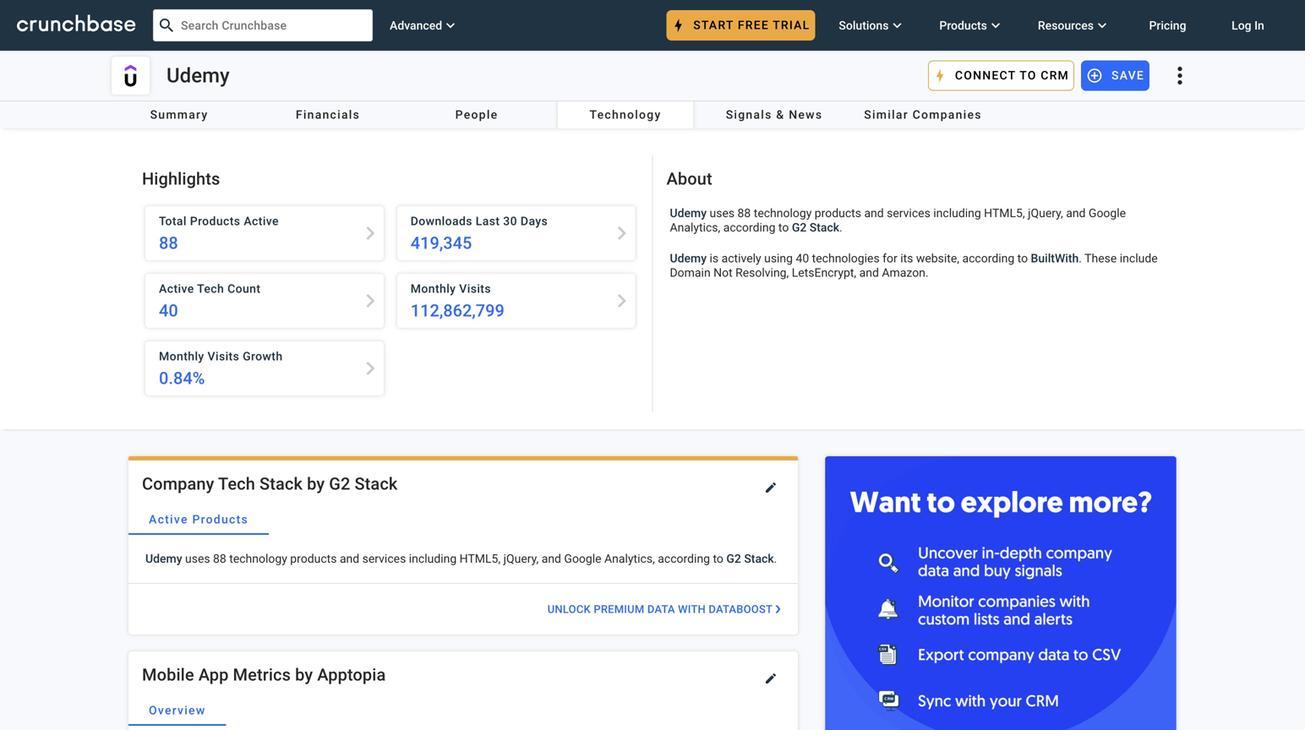 Task type: vqa. For each thing, say whether or not it's contained in the screenshot.


Task type: locate. For each thing, give the bounding box(es) containing it.
actively
[[722, 252, 762, 266]]

udemy up summary
[[167, 64, 230, 88]]

active for active products
[[149, 513, 188, 527]]

0 horizontal spatial g2 stack link
[[727, 552, 774, 566]]

1 vertical spatial by
[[295, 665, 313, 685]]

analytics
[[670, 221, 718, 234], [605, 552, 653, 566]]

premium
[[594, 603, 645, 616]]

people
[[455, 108, 498, 122]]

2 vertical spatial active
[[149, 513, 188, 527]]

days
[[521, 214, 548, 228]]

0 vertical spatial monthly
[[411, 282, 456, 296]]

1 horizontal spatial technology
[[754, 206, 812, 220]]

according up with
[[658, 552, 710, 566]]

udemy up domain
[[670, 252, 707, 266]]

2 vertical spatial 88
[[213, 552, 226, 566]]

0 horizontal spatial visits
[[208, 350, 240, 364]]

similar companies link
[[856, 101, 991, 129]]

to up databoost
[[713, 552, 724, 566]]

visits
[[459, 282, 491, 296], [208, 350, 240, 364]]

active left count
[[159, 282, 194, 296]]

0 horizontal spatial analytics
[[605, 552, 653, 566]]

0 vertical spatial google
[[1089, 206, 1126, 220]]

1 vertical spatial according
[[963, 252, 1015, 266]]

40 up 0.84%
[[159, 301, 178, 321]]

advanced button
[[373, 0, 476, 51]]

monthly for 0.84%
[[159, 350, 204, 364]]

0 horizontal spatial services
[[362, 552, 406, 566]]

data
[[648, 603, 675, 616]]

1 vertical spatial including
[[409, 552, 457, 566]]

products for total products active 88
[[190, 214, 241, 228]]

g2 stack link
[[792, 221, 840, 234], [727, 552, 774, 566]]

mobile app metrics by apptopia
[[142, 665, 386, 685]]

0.84%
[[159, 369, 205, 389]]

2 vertical spatial according
[[658, 552, 710, 566]]

1 horizontal spatial 88
[[213, 552, 226, 566]]

udemy
[[167, 64, 230, 88], [670, 206, 707, 220], [670, 252, 707, 266], [145, 552, 182, 566]]

1 horizontal spatial 40
[[796, 252, 809, 266]]

and
[[865, 206, 884, 220], [1067, 206, 1086, 220], [860, 266, 879, 280], [340, 552, 360, 566], [542, 552, 561, 566]]

by for apptopia
[[295, 665, 313, 685]]

log in link
[[1208, 0, 1289, 51]]

downloads last 30 days 419,345
[[411, 214, 548, 253]]

app
[[199, 665, 229, 685]]

active up count
[[244, 214, 279, 228]]

1 horizontal spatial according
[[724, 221, 776, 234]]

0 horizontal spatial technology
[[229, 552, 287, 566]]

0 vertical spatial 88
[[738, 206, 751, 220]]

0 vertical spatial products
[[815, 206, 862, 220]]

udemy link
[[670, 206, 707, 220], [670, 252, 707, 266], [145, 552, 182, 566]]

1 vertical spatial products
[[190, 214, 241, 228]]

count
[[228, 282, 261, 296]]

2 vertical spatial products
[[192, 513, 249, 527]]

g2 stack link up databoost
[[727, 552, 774, 566]]

1 horizontal spatial visits
[[459, 282, 491, 296]]

udemy down active products
[[145, 552, 182, 566]]

uses up is
[[710, 206, 735, 220]]

to left crm
[[1020, 69, 1037, 83]]

including
[[934, 206, 982, 220], [409, 552, 457, 566]]

visits inside the monthly visits 112,862,799
[[459, 282, 491, 296]]

active tech count 40
[[159, 282, 261, 321]]

monthly inside monthly visits growth 0.84%
[[159, 350, 204, 364]]

88 up , according to g2 stack .
[[738, 206, 751, 220]]

databoost
[[709, 603, 773, 616]]

jquery
[[1028, 206, 1061, 220], [504, 552, 537, 566]]

1 vertical spatial technology
[[229, 552, 287, 566]]

0 vertical spatial visits
[[459, 282, 491, 296]]

unlock premium data with databoost ❯
[[548, 603, 781, 616]]

products
[[815, 206, 862, 220], [290, 552, 337, 566]]

0 vertical spatial services
[[887, 206, 931, 220]]

tech for active
[[197, 282, 224, 296]]

1 horizontal spatial including
[[934, 206, 982, 220]]

g2 stack link down udemy uses 88 technology products and services including
[[792, 221, 840, 234]]

0 horizontal spatial according
[[658, 552, 710, 566]]

udemy link down active products
[[145, 552, 182, 566]]

2 vertical spatial g2
[[727, 552, 742, 566]]

products right total
[[190, 214, 241, 228]]

google up these
[[1089, 206, 1126, 220]]

analytics up is
[[670, 221, 718, 234]]

to inside button
[[1020, 69, 1037, 83]]

according
[[724, 221, 776, 234], [963, 252, 1015, 266], [658, 552, 710, 566]]

to up using
[[779, 221, 789, 234]]

to
[[1020, 69, 1037, 83], [779, 221, 789, 234], [1018, 252, 1028, 266], [713, 552, 724, 566]]

log in
[[1232, 18, 1265, 32]]

1 horizontal spatial analytics
[[670, 221, 718, 234]]

0 vertical spatial active
[[244, 214, 279, 228]]

analytics up premium
[[605, 552, 653, 566]]

active down company
[[149, 513, 188, 527]]

stack
[[810, 221, 840, 234], [260, 474, 303, 494], [355, 474, 398, 494], [744, 552, 774, 566]]

advanced
[[390, 18, 442, 32]]

people link
[[409, 101, 545, 129]]

0 vertical spatial jquery
[[1028, 206, 1061, 220]]

1 vertical spatial products
[[290, 552, 337, 566]]

0 horizontal spatial monthly
[[159, 350, 204, 364]]

1 vertical spatial analytics
[[605, 552, 653, 566]]

technology for udemy uses 88 technology products and services including html5 , jquery , and google analytics , according to g2 stack .
[[229, 552, 287, 566]]

tech up active products
[[218, 474, 255, 494]]

monthly inside the monthly visits 112,862,799
[[411, 282, 456, 296]]

1 horizontal spatial g2 stack link
[[792, 221, 840, 234]]

metrics
[[233, 665, 291, 685]]

0 vertical spatial 40
[[796, 252, 809, 266]]

domain
[[670, 266, 711, 280]]

0 horizontal spatial html5
[[460, 552, 498, 566]]

1 vertical spatial 88
[[159, 233, 178, 253]]

signals & news
[[726, 108, 823, 122]]

visits for growth
[[208, 350, 240, 364]]

.
[[840, 221, 843, 234], [1079, 252, 1082, 266], [926, 266, 929, 280], [774, 552, 777, 566]]

1 vertical spatial visits
[[208, 350, 240, 364]]

products down company
[[192, 513, 249, 527]]

free
[[738, 18, 769, 32]]

these
[[1085, 252, 1117, 266]]

monthly up 0.84%
[[159, 350, 204, 364]]

services
[[887, 206, 931, 220], [362, 552, 406, 566]]

resolving
[[736, 266, 787, 280]]

udemy for udemy uses 88 technology products and services including
[[670, 206, 707, 220]]

udemy down about
[[670, 206, 707, 220]]

0 vertical spatial tech
[[197, 282, 224, 296]]

last
[[476, 214, 500, 228]]

visits inside monthly visits growth 0.84%
[[208, 350, 240, 364]]

0 horizontal spatial google
[[564, 552, 602, 566]]

1 vertical spatial g2 stack link
[[727, 552, 774, 566]]

40
[[796, 252, 809, 266], [159, 301, 178, 321]]

by for g2
[[307, 474, 325, 494]]

1 vertical spatial active
[[159, 282, 194, 296]]

0 horizontal spatial 88
[[159, 233, 178, 253]]

88 down active products
[[213, 552, 226, 566]]

uses for udemy uses 88 technology products and services including html5 , jquery , and google analytics , according to g2 stack .
[[185, 552, 210, 566]]

active inside active tech count 40
[[159, 282, 194, 296]]

to left the builtwith link
[[1018, 252, 1028, 266]]

1 horizontal spatial html5
[[984, 206, 1023, 220]]

services for udemy uses 88 technology products and services including
[[887, 206, 931, 220]]

0 horizontal spatial jquery
[[504, 552, 537, 566]]

0 vertical spatial analytics
[[670, 221, 718, 234]]

udemy link for udemy uses 88 technology products and services including html5 , jquery , and google analytics , according to g2 stack .
[[145, 552, 182, 566]]

according up actively
[[724, 221, 776, 234]]

. left these
[[1079, 252, 1082, 266]]

financials link
[[260, 101, 396, 129]]

, according to g2 stack .
[[718, 221, 843, 234]]

not
[[714, 266, 733, 280]]

g2
[[792, 221, 807, 234], [329, 474, 350, 494], [727, 552, 742, 566]]

similar
[[864, 108, 909, 122]]

tech inside active tech count 40
[[197, 282, 224, 296]]

monthly visits growth 0.84%
[[159, 350, 283, 389]]

monthly up 112,862,799
[[411, 282, 456, 296]]

0 vertical spatial uses
[[710, 206, 735, 220]]

according right the website,
[[963, 252, 1015, 266]]

0 vertical spatial including
[[934, 206, 982, 220]]

udemy inside udemy is actively using 40 technologies for its website, according to builtwith . these include domain not resolving , letsencrypt , and amazon .
[[670, 252, 707, 266]]

88 down total
[[159, 233, 178, 253]]

2 horizontal spatial g2
[[792, 221, 807, 234]]

Search Crunchbase field
[[153, 9, 373, 41]]

0 horizontal spatial uses
[[185, 552, 210, 566]]

0 vertical spatial g2
[[792, 221, 807, 234]]

1 horizontal spatial monthly
[[411, 282, 456, 296]]

0 vertical spatial html5
[[984, 206, 1023, 220]]

1 vertical spatial tech
[[218, 474, 255, 494]]

1 horizontal spatial google
[[1089, 206, 1126, 220]]

connect to crm
[[955, 69, 1070, 83]]

1 vertical spatial uses
[[185, 552, 210, 566]]

0 horizontal spatial 40
[[159, 301, 178, 321]]

products for udemy uses 88 technology products and services including html5 , jquery , and google analytics , according to g2 stack .
[[290, 552, 337, 566]]

pricing
[[1150, 18, 1187, 32]]

1 vertical spatial jquery
[[504, 552, 537, 566]]

including for udemy uses 88 technology products and services including
[[934, 206, 982, 220]]

using
[[765, 252, 793, 266]]

0 horizontal spatial products
[[290, 552, 337, 566]]

products inside total products active 88
[[190, 214, 241, 228]]

technology for udemy uses 88 technology products and services including
[[754, 206, 812, 220]]

1 vertical spatial g2
[[329, 474, 350, 494]]

products up connect
[[940, 18, 988, 32]]

2 horizontal spatial according
[[963, 252, 1015, 266]]

1 vertical spatial 40
[[159, 301, 178, 321]]

1 horizontal spatial uses
[[710, 206, 735, 220]]

udemy link for udemy uses 88 technology products and services including
[[670, 206, 707, 220]]

technologies
[[812, 252, 880, 266]]

tech left count
[[197, 282, 224, 296]]

google up unlock at left
[[564, 552, 602, 566]]

30
[[503, 214, 518, 228]]

0 vertical spatial products
[[940, 18, 988, 32]]

udemy link down about
[[670, 206, 707, 220]]

technology up , according to g2 stack .
[[754, 206, 812, 220]]

1 vertical spatial monthly
[[159, 350, 204, 364]]

visits up 112,862,799
[[459, 282, 491, 296]]

with
[[678, 603, 706, 616]]

technology
[[754, 206, 812, 220], [229, 552, 287, 566]]

2 vertical spatial udemy link
[[145, 552, 182, 566]]

uses down active products
[[185, 552, 210, 566]]

1 horizontal spatial products
[[815, 206, 862, 220]]

0 vertical spatial by
[[307, 474, 325, 494]]

monthly
[[411, 282, 456, 296], [159, 350, 204, 364]]

start
[[694, 18, 734, 32]]

1 vertical spatial udemy link
[[670, 252, 707, 266]]

2 horizontal spatial 88
[[738, 206, 751, 220]]

0 horizontal spatial g2
[[329, 474, 350, 494]]

0 vertical spatial according
[[724, 221, 776, 234]]

letsencrypt
[[792, 266, 854, 280]]

88 for udemy uses 88 technology products and services including
[[738, 206, 751, 220]]

connect to crm button
[[928, 55, 1075, 96]]

0 vertical spatial g2 stack link
[[792, 221, 840, 234]]

0 vertical spatial udemy link
[[670, 206, 707, 220]]

1 horizontal spatial services
[[887, 206, 931, 220]]

udemy for udemy uses 88 technology products and services including html5 , jquery , and google analytics , according to g2 stack .
[[145, 552, 182, 566]]

tech
[[197, 282, 224, 296], [218, 474, 255, 494]]

html5
[[984, 206, 1023, 220], [460, 552, 498, 566]]

0 horizontal spatial including
[[409, 552, 457, 566]]

0 vertical spatial technology
[[754, 206, 812, 220]]

1 vertical spatial html5
[[460, 552, 498, 566]]

crm
[[1041, 69, 1070, 83]]

1 vertical spatial services
[[362, 552, 406, 566]]

40 right using
[[796, 252, 809, 266]]

products
[[940, 18, 988, 32], [190, 214, 241, 228], [192, 513, 249, 527]]

builtwith link
[[1031, 252, 1079, 266]]

active
[[244, 214, 279, 228], [159, 282, 194, 296], [149, 513, 188, 527]]

visits left growth
[[208, 350, 240, 364]]

technology down active products
[[229, 552, 287, 566]]

udemy link up domain
[[670, 252, 707, 266]]

mobile
[[142, 665, 194, 685]]

products button
[[923, 0, 1021, 51]]



Task type: describe. For each thing, give the bounding box(es) containing it.
company
[[142, 474, 214, 494]]

companies
[[913, 108, 982, 122]]

save button
[[1082, 55, 1150, 96]]

log
[[1232, 18, 1252, 32]]

udemy logo image
[[112, 57, 150, 95]]

udemy for udemy is actively using 40 technologies for its website, according to builtwith . these include domain not resolving , letsencrypt , and amazon .
[[670, 252, 707, 266]]

summary link
[[112, 101, 247, 129]]

. down the website,
[[926, 266, 929, 280]]

monthly visits 112,862,799
[[411, 282, 505, 321]]

tech for company
[[218, 474, 255, 494]]

analytics inside google analytics
[[670, 221, 718, 234]]

unlock premium data with databoost ❯ link
[[548, 601, 781, 618]]

1 vertical spatial google
[[564, 552, 602, 566]]

services for udemy uses 88 technology products and services including html5 , jquery , and google analytics , according to g2 stack .
[[362, 552, 406, 566]]

similar companies
[[864, 108, 982, 122]]

g2 stack link for udemy uses 88 technology products and services including
[[792, 221, 840, 234]]

pricing link
[[1128, 0, 1208, 51]]

highlights
[[142, 169, 220, 189]]

to inside udemy is actively using 40 technologies for its website, according to builtwith . these include domain not resolving , letsencrypt , and amazon .
[[1018, 252, 1028, 266]]

1 horizontal spatial g2
[[727, 552, 742, 566]]

. up ❯
[[774, 552, 777, 566]]

google analytics
[[670, 206, 1126, 234]]

&
[[777, 108, 785, 122]]

visits for 112,862,799
[[459, 282, 491, 296]]

active inside total products active 88
[[244, 214, 279, 228]]

unlock
[[548, 603, 591, 616]]

solutions
[[839, 18, 889, 32]]

connect
[[955, 69, 1016, 83]]

and inside udemy is actively using 40 technologies for its website, according to builtwith . these include domain not resolving , letsencrypt , and amazon .
[[860, 266, 879, 280]]

for
[[883, 252, 898, 266]]

start free trial link
[[667, 5, 816, 46]]

❯
[[776, 603, 781, 616]]

total products active 88
[[159, 214, 279, 253]]

products inside popup button
[[940, 18, 988, 32]]

signals & news link
[[707, 101, 842, 129]]

growth
[[243, 350, 283, 364]]

save
[[1112, 69, 1145, 83]]

including for udemy uses 88 technology products and services including html5 , jquery , and google analytics , according to g2 stack .
[[409, 552, 457, 566]]

udemy uses 88 technology products and services including html5 , jquery , and google analytics , according to g2 stack .
[[145, 552, 777, 566]]

signals
[[726, 108, 773, 122]]

. down udemy uses 88 technology products and services including
[[840, 221, 843, 234]]

monthly for 112,862,799
[[411, 282, 456, 296]]

according inside udemy is actively using 40 technologies for its website, according to builtwith . these include domain not resolving , letsencrypt , and amazon .
[[963, 252, 1015, 266]]

overview
[[149, 704, 206, 718]]

apptopia
[[317, 665, 386, 685]]

udemy uses 88 technology products and services including
[[670, 206, 984, 220]]

more actions image
[[1167, 62, 1194, 89]]

88 for udemy uses 88 technology products and services including html5 , jquery , and google analytics , according to g2 stack .
[[213, 552, 226, 566]]

1 horizontal spatial jquery
[[1028, 206, 1061, 220]]

summary
[[150, 108, 208, 122]]

88 inside total products active 88
[[159, 233, 178, 253]]

total
[[159, 214, 187, 228]]

include
[[1120, 252, 1158, 266]]

company tech stack by g2 stack
[[142, 474, 398, 494]]

products for active products
[[192, 513, 249, 527]]

40 inside udemy is actively using 40 technologies for its website, according to builtwith . these include domain not resolving , letsencrypt , and amazon .
[[796, 252, 809, 266]]

is
[[710, 252, 719, 266]]

419,345
[[411, 233, 472, 253]]

resources button
[[1021, 0, 1128, 51]]

amazon
[[882, 266, 926, 280]]

news
[[789, 108, 823, 122]]

financials
[[296, 108, 360, 122]]

products for udemy uses 88 technology products and services including
[[815, 206, 862, 220]]

udemy is actively using 40 technologies for its website, according to builtwith . these include domain not resolving , letsencrypt , and amazon .
[[670, 252, 1158, 280]]

trial
[[773, 18, 810, 32]]

g2 stack link for udemy uses 88 technology products and services including html5 , jquery , and google analytics , according to g2 stack .
[[727, 552, 774, 566]]

in
[[1255, 18, 1265, 32]]

technology
[[590, 108, 662, 122]]

solutions button
[[822, 0, 923, 51]]

its
[[901, 252, 914, 266]]

google inside google analytics
[[1089, 206, 1126, 220]]

active for active tech count 40
[[159, 282, 194, 296]]

about
[[667, 169, 713, 189]]

resources
[[1038, 18, 1094, 32]]

active products
[[149, 513, 249, 527]]

udemy for udemy
[[167, 64, 230, 88]]

start free trial
[[694, 18, 810, 32]]

downloads
[[411, 214, 473, 228]]

builtwith
[[1031, 252, 1079, 266]]

udemy link for udemy is actively using 40 technologies for its website, according to builtwith . these include domain not resolving , letsencrypt , and amazon .
[[670, 252, 707, 266]]

html5 , jquery , and
[[984, 206, 1089, 220]]

technology link
[[558, 101, 693, 129]]

40 inside active tech count 40
[[159, 301, 178, 321]]

112,862,799
[[411, 301, 505, 321]]

uses for udemy uses 88 technology products and services including
[[710, 206, 735, 220]]

website,
[[917, 252, 960, 266]]



